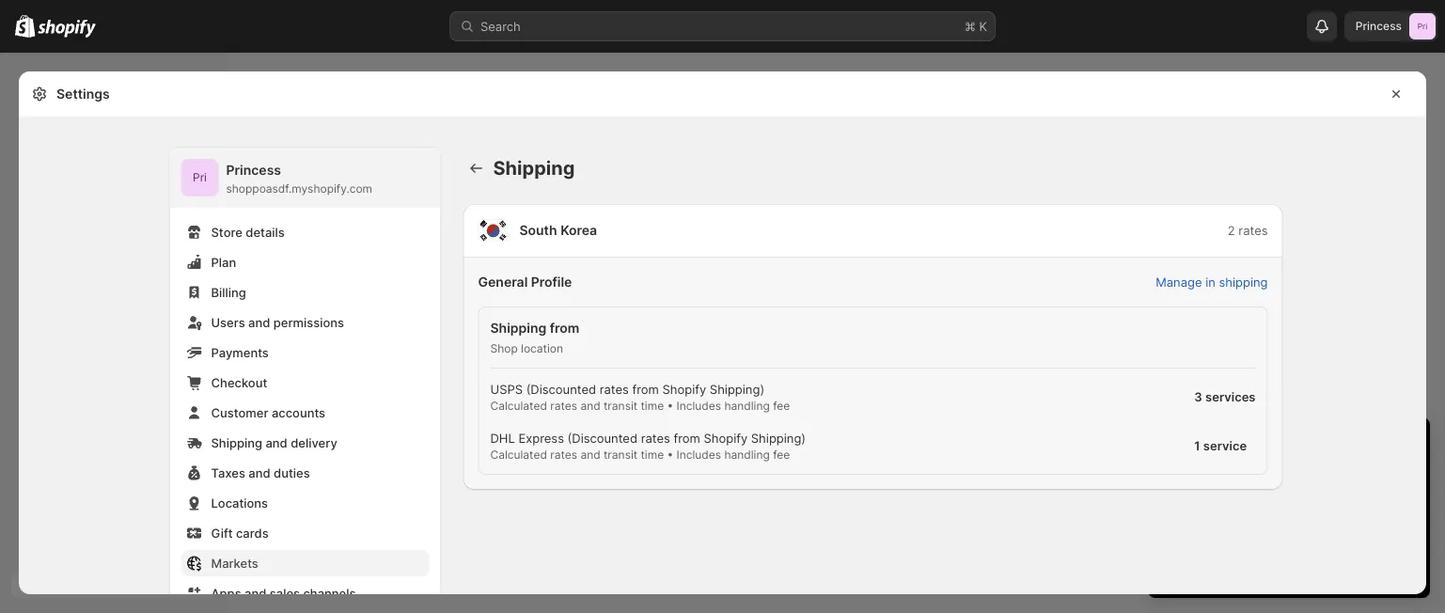 Task type: locate. For each thing, give the bounding box(es) containing it.
handling inside dhl express (discounted rates from shopify shipping) calculated rates and transit time • includes handling fee
[[725, 448, 770, 462]]

and right "apps"
[[245, 586, 266, 600]]

1 vertical spatial handling
[[725, 448, 770, 462]]

usps (discounted rates from shopify shipping) calculated rates and transit time • includes handling fee
[[490, 382, 790, 413]]

handling
[[725, 399, 770, 413], [725, 448, 770, 462]]

calculated down dhl
[[490, 448, 547, 462]]

1 transit from the top
[[604, 399, 638, 413]]

0 vertical spatial princess
[[1356, 19, 1402, 33]]

shipping for shipping
[[493, 157, 575, 180]]

0 vertical spatial includes
[[677, 399, 721, 413]]

and up $1/month
[[1291, 468, 1313, 483]]

and up dhl express (discounted rates from shopify shipping) calculated rates and transit time • includes handling fee
[[581, 399, 601, 413]]

includes up dhl express (discounted rates from shopify shipping) calculated rates and transit time • includes handling fee
[[677, 399, 721, 413]]

0 horizontal spatial 3
[[1195, 389, 1203, 404]]

1 vertical spatial from
[[632, 382, 659, 396]]

time inside dhl express (discounted rates from shopify shipping) calculated rates and transit time • includes handling fee
[[641, 448, 664, 462]]

1 horizontal spatial from
[[632, 382, 659, 396]]

calculated inside usps (discounted rates from shopify shipping) calculated rates and transit time • includes handling fee
[[490, 399, 547, 413]]

from up dhl express (discounted rates from shopify shipping) calculated rates and transit time • includes handling fee
[[632, 382, 659, 396]]

time down usps (discounted rates from shopify shipping) calculated rates and transit time • includes handling fee
[[641, 448, 664, 462]]

0 vertical spatial •
[[667, 399, 674, 413]]

0 vertical spatial shipping
[[493, 157, 575, 180]]

1 includes from the top
[[677, 399, 721, 413]]

pri button
[[181, 159, 219, 197]]

and down usps (discounted rates from shopify shipping) calculated rates and transit time • includes handling fee
[[581, 448, 601, 462]]

fee
[[773, 399, 790, 413], [773, 448, 790, 462]]

from down usps (discounted rates from shopify shipping) calculated rates and transit time • includes handling fee
[[674, 431, 701, 445]]

1 vertical spatial time
[[641, 448, 664, 462]]

1 left service at the bottom of page
[[1195, 438, 1201, 453]]

1 inside settings dialog
[[1195, 438, 1201, 453]]

1 vertical spatial shopify
[[704, 431, 748, 445]]

rates right the 2
[[1239, 223, 1268, 237]]

shipping inside shipping from shop location
[[490, 320, 547, 336]]

location
[[521, 342, 563, 355]]

includes
[[677, 399, 721, 413], [677, 448, 721, 462]]

transit up dhl express (discounted rates from shopify shipping) calculated rates and transit time • includes handling fee
[[604, 399, 638, 413]]

in
[[1206, 275, 1216, 289], [1253, 434, 1269, 457]]

from inside dhl express (discounted rates from shopify shipping) calculated rates and transit time • includes handling fee
[[674, 431, 701, 445]]

transit down usps (discounted rates from shopify shipping) calculated rates and transit time • includes handling fee
[[604, 448, 638, 462]]

gift cards link
[[181, 520, 429, 546]]

⌘ k
[[965, 19, 987, 33]]

2 • from the top
[[667, 448, 674, 462]]

3
[[1195, 389, 1203, 404], [1208, 487, 1216, 502]]

1 calculated from the top
[[490, 399, 547, 413]]

1 horizontal spatial princess image
[[1410, 13, 1436, 39]]

0 vertical spatial time
[[641, 399, 664, 413]]

1 vertical spatial 3
[[1208, 487, 1216, 502]]

shipping up south at the left top
[[493, 157, 575, 180]]

1 day left in your trial
[[1167, 434, 1352, 457]]

0 vertical spatial princess image
[[1410, 13, 1436, 39]]

south
[[520, 222, 557, 238]]

your
[[1274, 434, 1313, 457]]

1 fee from the top
[[773, 399, 790, 413]]

checkout
[[211, 375, 267, 390]]

settings dialog
[[19, 71, 1427, 613]]

1 vertical spatial •
[[667, 448, 674, 462]]

rates up dhl express (discounted rates from shopify shipping) calculated rates and transit time • includes handling fee
[[600, 382, 629, 396]]

1 horizontal spatial 1
[[1195, 438, 1201, 453]]

includes down usps (discounted rates from shopify shipping) calculated rates and transit time • includes handling fee
[[677, 448, 721, 462]]

shipping) inside usps (discounted rates from shopify shipping) calculated rates and transit time • includes handling fee
[[710, 382, 765, 396]]

(discounted down location
[[526, 382, 596, 396]]

and inside users and permissions link
[[248, 315, 270, 330]]

markets link
[[181, 550, 429, 577]]

in right left
[[1253, 434, 1269, 457]]

locations link
[[181, 490, 429, 516]]

customer
[[211, 405, 268, 420]]

3 services
[[1195, 389, 1256, 404]]

manage in shipping link
[[1156, 273, 1268, 292]]

shopify
[[663, 382, 707, 396], [704, 431, 748, 445]]

in right manage
[[1206, 275, 1216, 289]]

time up dhl express (discounted rates from shopify shipping) calculated rates and transit time • includes handling fee
[[641, 399, 664, 413]]

(discounted
[[526, 382, 596, 396], [568, 431, 638, 445]]

locations
[[211, 496, 268, 510]]

0 horizontal spatial 1
[[1167, 434, 1176, 457]]

1 horizontal spatial princess
[[1356, 19, 1402, 33]]

2 time from the top
[[641, 448, 664, 462]]

1 handling from the top
[[725, 399, 770, 413]]

shipping)
[[710, 382, 765, 396], [751, 431, 806, 445]]

0 horizontal spatial from
[[550, 320, 580, 336]]

princess image
[[1410, 13, 1436, 39], [181, 159, 219, 197]]

2 calculated from the top
[[490, 448, 547, 462]]

2 vertical spatial shipping
[[211, 435, 262, 450]]

2 includes from the top
[[677, 448, 721, 462]]

2 horizontal spatial from
[[674, 431, 701, 445]]

0 vertical spatial from
[[550, 320, 580, 336]]

handling inside usps (discounted rates from shopify shipping) calculated rates and transit time • includes handling fee
[[725, 399, 770, 413]]

transit
[[604, 399, 638, 413], [604, 448, 638, 462]]

dhl
[[490, 431, 515, 445]]

calculated
[[490, 399, 547, 413], [490, 448, 547, 462]]

1 vertical spatial princess
[[226, 162, 281, 178]]

2 fee from the top
[[773, 448, 790, 462]]

shopify image
[[15, 15, 35, 37], [38, 19, 96, 38]]

• up dhl express (discounted rates from shopify shipping) calculated rates and transit time • includes handling fee
[[667, 399, 674, 413]]

and
[[248, 315, 270, 330], [581, 399, 601, 413], [266, 435, 288, 450], [581, 448, 601, 462], [249, 466, 271, 480], [1291, 468, 1313, 483], [245, 586, 266, 600]]

1 for 1 day left in your trial
[[1167, 434, 1176, 457]]

2 handling from the top
[[725, 448, 770, 462]]

a
[[1225, 468, 1232, 483]]

calculated down usps
[[490, 399, 547, 413]]

1 vertical spatial calculated
[[490, 448, 547, 462]]

and right taxes
[[249, 466, 271, 480]]

1 left day
[[1167, 434, 1176, 457]]

time
[[641, 399, 664, 413], [641, 448, 664, 462]]

and inside usps (discounted rates from shopify shipping) calculated rates and transit time • includes handling fee
[[581, 399, 601, 413]]

0 vertical spatial shipping)
[[710, 382, 765, 396]]

1 horizontal spatial in
[[1253, 434, 1269, 457]]

shipping inside shop settings menu element
[[211, 435, 262, 450]]

(discounted inside dhl express (discounted rates from shopify shipping) calculated rates and transit time • includes handling fee
[[568, 431, 638, 445]]

1 vertical spatial transit
[[604, 448, 638, 462]]

1 for 1 service
[[1195, 438, 1201, 453]]

1 inside dropdown button
[[1167, 434, 1176, 457]]

from
[[550, 320, 580, 336], [632, 382, 659, 396], [674, 431, 701, 445]]

accounts
[[272, 405, 325, 420]]

0 vertical spatial handling
[[725, 399, 770, 413]]

billing
[[211, 285, 246, 300]]

korea
[[561, 222, 597, 238]]

0 horizontal spatial shopify image
[[15, 15, 35, 37]]

1 vertical spatial (discounted
[[568, 431, 638, 445]]

(discounted down usps (discounted rates from shopify shipping) calculated rates and transit time • includes handling fee
[[568, 431, 638, 445]]

princess
[[1356, 19, 1402, 33], [226, 162, 281, 178]]

users
[[211, 315, 245, 330]]

0 vertical spatial shopify
[[663, 382, 707, 396]]

rates
[[1239, 223, 1268, 237], [600, 382, 629, 396], [550, 399, 577, 413], [641, 431, 670, 445], [550, 448, 577, 462]]

1 vertical spatial shipping)
[[751, 431, 806, 445]]

0 vertical spatial fee
[[773, 399, 790, 413]]

2 rates
[[1228, 223, 1268, 237]]

princess for princess shoppoasdf.myshopify.com
[[226, 162, 281, 178]]

service
[[1204, 438, 1247, 453]]

general profile
[[478, 274, 572, 290]]

and down customer accounts
[[266, 435, 288, 450]]

3 left services
[[1195, 389, 1203, 404]]

manage in shipping
[[1156, 275, 1268, 289]]

k
[[980, 19, 987, 33]]

• down usps (discounted rates from shopify shipping) calculated rates and transit time • includes handling fee
[[667, 448, 674, 462]]

south korea
[[520, 222, 597, 238]]

shipping and delivery
[[211, 435, 337, 450]]

delivery
[[291, 435, 337, 450]]

3 right first
[[1208, 487, 1216, 502]]

shipping
[[493, 157, 575, 180], [490, 320, 547, 336], [211, 435, 262, 450]]

0 vertical spatial calculated
[[490, 399, 547, 413]]

permissions
[[274, 315, 344, 330]]

switch to a paid plan and get: first 3 months for $1/month
[[1167, 468, 1340, 502]]

settings
[[56, 86, 110, 102]]

gift
[[211, 526, 233, 540]]

1
[[1167, 434, 1176, 457], [1195, 438, 1201, 453]]

includes inside dhl express (discounted rates from shopify shipping) calculated rates and transit time • includes handling fee
[[677, 448, 721, 462]]

princess shoppoasdf.myshopify.com
[[226, 162, 372, 196]]

get:
[[1316, 468, 1339, 483]]

1 vertical spatial fee
[[773, 448, 790, 462]]

0 horizontal spatial princess image
[[181, 159, 219, 197]]

from inside usps (discounted rates from shopify shipping) calculated rates and transit time • includes handling fee
[[632, 382, 659, 396]]

1 time from the top
[[641, 399, 664, 413]]

•
[[667, 399, 674, 413], [667, 448, 674, 462]]

0 vertical spatial (discounted
[[526, 382, 596, 396]]

1 horizontal spatial 3
[[1208, 487, 1216, 502]]

shipping for shipping and delivery
[[211, 435, 262, 450]]

0 horizontal spatial princess
[[226, 162, 281, 178]]

0 vertical spatial 3
[[1195, 389, 1203, 404]]

from up location
[[550, 320, 580, 336]]

0 horizontal spatial in
[[1206, 275, 1216, 289]]

1 vertical spatial princess image
[[181, 159, 219, 197]]

0 vertical spatial transit
[[604, 399, 638, 413]]

billing link
[[181, 279, 429, 306]]

shipping up shop
[[490, 320, 547, 336]]

1 • from the top
[[667, 399, 674, 413]]

2 vertical spatial from
[[674, 431, 701, 445]]

1 vertical spatial in
[[1253, 434, 1269, 457]]

1 vertical spatial includes
[[677, 448, 721, 462]]

0 vertical spatial in
[[1206, 275, 1216, 289]]

shipping
[[1219, 275, 1268, 289]]

dialog
[[1434, 71, 1446, 594]]

1 vertical spatial shipping
[[490, 320, 547, 336]]

and right "users"
[[248, 315, 270, 330]]

checkout link
[[181, 370, 429, 396]]

princess inside 'princess shoppoasdf.myshopify.com'
[[226, 162, 281, 178]]

shopify inside usps (discounted rates from shopify shipping) calculated rates and transit time • includes handling fee
[[663, 382, 707, 396]]

customer accounts
[[211, 405, 325, 420]]

shipping down customer on the left
[[211, 435, 262, 450]]

day
[[1181, 434, 1214, 457]]

2 transit from the top
[[604, 448, 638, 462]]



Task type: describe. For each thing, give the bounding box(es) containing it.
3 inside switch to a paid plan and get: first 3 months for $1/month
[[1208, 487, 1216, 502]]

princess image inside shop settings menu element
[[181, 159, 219, 197]]

sales
[[270, 586, 300, 600]]

taxes and duties link
[[181, 460, 429, 486]]

in inside dropdown button
[[1253, 434, 1269, 457]]

taxes and duties
[[211, 466, 310, 480]]

princess for princess
[[1356, 19, 1402, 33]]

months
[[1220, 487, 1263, 502]]

customer accounts link
[[181, 400, 429, 426]]

first
[[1182, 487, 1205, 502]]

• inside usps (discounted rates from shopify shipping) calculated rates and transit time • includes handling fee
[[667, 399, 674, 413]]

store details
[[211, 225, 285, 239]]

and inside switch to a paid plan and get: first 3 months for $1/month
[[1291, 468, 1313, 483]]

usps
[[490, 382, 523, 396]]

and inside shipping and delivery link
[[266, 435, 288, 450]]

for
[[1266, 487, 1282, 502]]

3 inside settings dialog
[[1195, 389, 1203, 404]]

in inside dialog
[[1206, 275, 1216, 289]]

cards
[[236, 526, 269, 540]]

store details link
[[181, 219, 429, 245]]

shipping) inside dhl express (discounted rates from shopify shipping) calculated rates and transit time • includes handling fee
[[751, 431, 806, 445]]

shop
[[490, 342, 518, 355]]

transit inside dhl express (discounted rates from shopify shipping) calculated rates and transit time • includes handling fee
[[604, 448, 638, 462]]

rates up express
[[550, 399, 577, 413]]

to
[[1210, 468, 1221, 483]]

includes inside usps (discounted rates from shopify shipping) calculated rates and transit time • includes handling fee
[[677, 399, 721, 413]]

gift cards
[[211, 526, 269, 540]]

apps
[[211, 586, 241, 600]]

payments link
[[181, 340, 429, 366]]

(discounted inside usps (discounted rates from shopify shipping) calculated rates and transit time • includes handling fee
[[526, 382, 596, 396]]

users and permissions
[[211, 315, 344, 330]]

plan link
[[181, 249, 429, 276]]

users and permissions link
[[181, 309, 429, 336]]

rates down express
[[550, 448, 577, 462]]

profile
[[531, 274, 572, 290]]

shipping and delivery link
[[181, 430, 429, 456]]

left
[[1219, 434, 1248, 457]]

calculated inside dhl express (discounted rates from shopify shipping) calculated rates and transit time • includes handling fee
[[490, 448, 547, 462]]

general
[[478, 274, 528, 290]]

and inside apps and sales channels link
[[245, 586, 266, 600]]

markets
[[211, 556, 258, 570]]

fee inside dhl express (discounted rates from shopify shipping) calculated rates and transit time • includes handling fee
[[773, 448, 790, 462]]

shop settings menu element
[[170, 148, 441, 613]]

$1/month
[[1286, 487, 1340, 502]]

2
[[1228, 223, 1235, 237]]

switch
[[1167, 468, 1206, 483]]

channels
[[303, 586, 356, 600]]

trial
[[1318, 434, 1352, 457]]

plan
[[211, 255, 236, 269]]

shoppoasdf.myshopify.com
[[226, 182, 372, 196]]

shopify inside dhl express (discounted rates from shopify shipping) calculated rates and transit time • includes handling fee
[[704, 431, 748, 445]]

1 horizontal spatial shopify image
[[38, 19, 96, 38]]

from inside shipping from shop location
[[550, 320, 580, 336]]

and inside "taxes and duties" 'link'
[[249, 466, 271, 480]]

search
[[481, 19, 521, 33]]

payments
[[211, 345, 269, 360]]

plan
[[1263, 468, 1288, 483]]

time inside usps (discounted rates from shopify shipping) calculated rates and transit time • includes handling fee
[[641, 399, 664, 413]]

dhl express (discounted rates from shopify shipping) calculated rates and transit time • includes handling fee
[[490, 431, 806, 462]]

rates down usps (discounted rates from shopify shipping) calculated rates and transit time • includes handling fee
[[641, 431, 670, 445]]

transit inside usps (discounted rates from shopify shipping) calculated rates and transit time • includes handling fee
[[604, 399, 638, 413]]

fee inside usps (discounted rates from shopify shipping) calculated rates and transit time • includes handling fee
[[773, 399, 790, 413]]

⌘
[[965, 19, 976, 33]]

shipping from shop location
[[490, 320, 580, 355]]

taxes
[[211, 466, 245, 480]]

shipping for shipping from shop location
[[490, 320, 547, 336]]

manage
[[1156, 275, 1202, 289]]

1 service
[[1195, 438, 1247, 453]]

apps and sales channels
[[211, 586, 356, 600]]

services
[[1206, 389, 1256, 404]]

paid
[[1235, 468, 1260, 483]]

and inside dhl express (discounted rates from shopify shipping) calculated rates and transit time • includes handling fee
[[581, 448, 601, 462]]

duties
[[274, 466, 310, 480]]

apps and sales channels link
[[181, 580, 429, 607]]

store
[[211, 225, 242, 239]]

details
[[246, 225, 285, 239]]

• inside dhl express (discounted rates from shopify shipping) calculated rates and transit time • includes handling fee
[[667, 448, 674, 462]]

1 day left in your trial button
[[1148, 418, 1430, 457]]

express
[[519, 431, 564, 445]]



Task type: vqa. For each thing, say whether or not it's contained in the screenshot.
Mark Add a custom domain as done image
no



